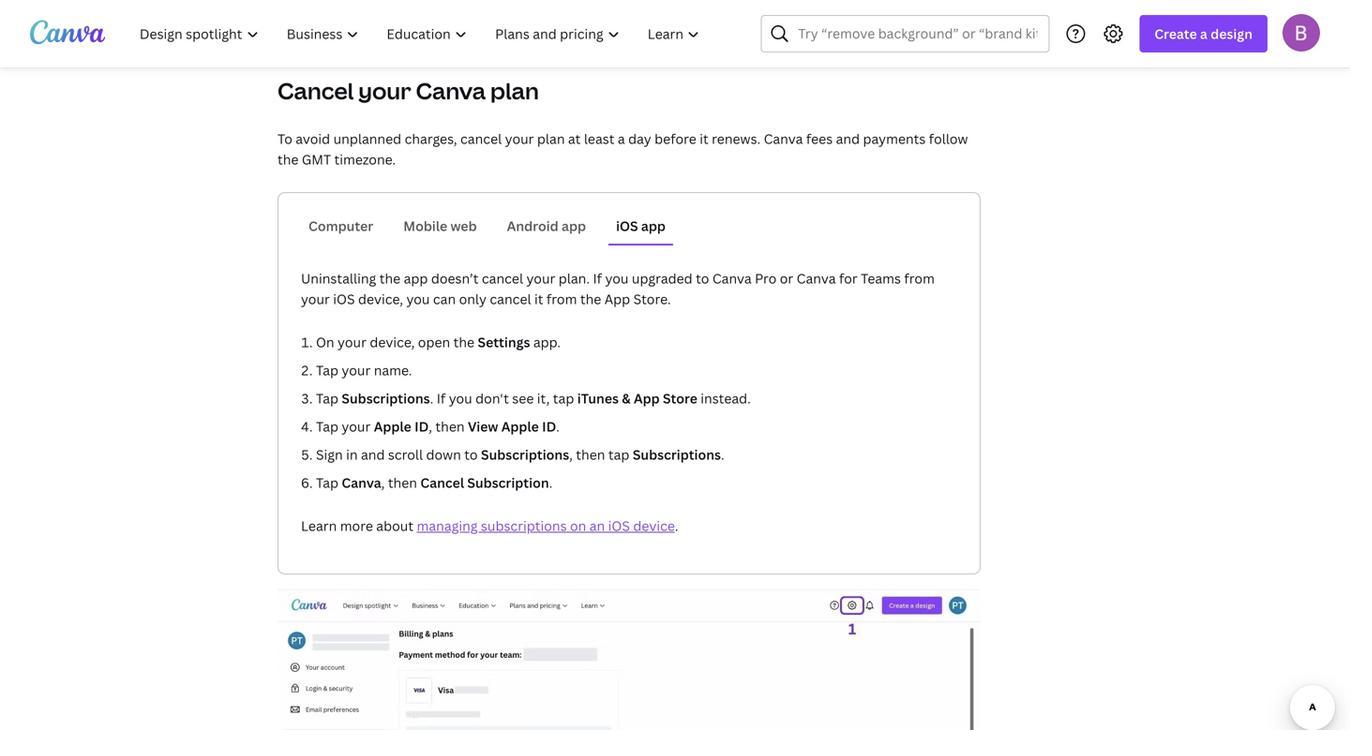 Task type: describe. For each thing, give the bounding box(es) containing it.
. up tap your apple id , then view apple id .
[[430, 390, 433, 407]]

bob builder image
[[1283, 14, 1320, 51]]

down
[[426, 446, 461, 464]]

teams
[[861, 270, 901, 287]]

tap for tap your apple id , then view apple id .
[[316, 418, 338, 436]]

more
[[340, 517, 373, 535]]

renews.
[[712, 130, 761, 148]]

cancel for doesn't
[[482, 270, 523, 287]]

2 horizontal spatial you
[[605, 270, 629, 287]]

timezone.
[[334, 150, 396, 168]]

on your device, open the settings app.
[[316, 333, 561, 351]]

follow
[[929, 130, 968, 148]]

itunes
[[577, 390, 619, 407]]

settings
[[478, 333, 530, 351]]

a inside dropdown button
[[1200, 25, 1208, 43]]

mobile web
[[403, 217, 477, 235]]

learn
[[301, 517, 337, 535]]

payments
[[863, 130, 926, 148]]

cancel for charges,
[[460, 130, 502, 148]]

managing subscriptions on an ios device link
[[417, 517, 675, 535]]

unplanned
[[333, 130, 401, 148]]

on
[[316, 333, 334, 351]]

your up unplanned
[[358, 75, 411, 106]]

top level navigation element
[[128, 15, 716, 53]]

see
[[512, 390, 534, 407]]

canva inside to avoid unplanned charges, cancel your plan at least a day before it renews. canva fees and payments follow the gmt timezone.
[[764, 130, 803, 148]]

sign in and scroll down to subscriptions , then tap subscriptions .
[[316, 446, 724, 464]]

open
[[418, 333, 450, 351]]

your down the uninstalling
[[301, 290, 330, 308]]

create
[[1155, 25, 1197, 43]]

only
[[459, 290, 487, 308]]

mobile
[[403, 217, 447, 235]]

tap your apple id , then view apple id .
[[316, 418, 560, 436]]

1 vertical spatial if
[[437, 390, 446, 407]]

doesn't
[[431, 270, 479, 287]]

2 apple from the left
[[501, 418, 539, 436]]

tap your name.
[[316, 361, 412, 379]]

canva up charges, on the top left of page
[[416, 75, 486, 106]]

an
[[590, 517, 605, 535]]

app inside 'uninstalling the app doesn't cancel your plan. if you upgraded to canva pro or canva for teams from your ios device, you can only cancel it from the app store.'
[[404, 270, 428, 287]]

0 horizontal spatial subscriptions
[[342, 390, 430, 407]]

to
[[278, 130, 292, 148]]

. down sign in and scroll down to subscriptions , then tap subscriptions .
[[549, 474, 553, 492]]

your inside to avoid unplanned charges, cancel your plan at least a day before it renews. canva fees and payments follow the gmt timezone.
[[505, 130, 534, 148]]

2 vertical spatial cancel
[[490, 290, 531, 308]]

your up in
[[342, 418, 371, 436]]

2 vertical spatial ios
[[608, 517, 630, 535]]

least
[[584, 130, 615, 148]]

about
[[376, 517, 414, 535]]

your left plan.
[[526, 270, 555, 287]]

computer button
[[301, 208, 381, 244]]

1 horizontal spatial app
[[634, 390, 660, 407]]

canva right or
[[797, 270, 836, 287]]

instead.
[[701, 390, 751, 407]]

app inside 'uninstalling the app doesn't cancel your plan. if you upgraded to canva pro or canva for teams from your ios device, you can only cancel it from the app store.'
[[605, 290, 630, 308]]

store
[[663, 390, 697, 407]]

ios inside button
[[616, 217, 638, 235]]

don't
[[476, 390, 509, 407]]

and inside to avoid unplanned charges, cancel your plan at least a day before it renews. canva fees and payments follow the gmt timezone.
[[836, 130, 860, 148]]

1 vertical spatial device,
[[370, 333, 415, 351]]

subscriptions
[[481, 517, 567, 535]]

canva left pro
[[712, 270, 752, 287]]

2 vertical spatial ,
[[381, 474, 385, 492]]

0 horizontal spatial then
[[388, 474, 417, 492]]

it inside 'uninstalling the app doesn't cancel your plan. if you upgraded to canva pro or canva for teams from your ios device, you can only cancel it from the app store.'
[[534, 290, 543, 308]]

1 horizontal spatial ,
[[429, 418, 432, 436]]

subscription
[[467, 474, 549, 492]]

&
[[622, 390, 631, 407]]

tap canva , then cancel subscription .
[[316, 474, 553, 492]]

the inside to avoid unplanned charges, cancel your plan at least a day before it renews. canva fees and payments follow the gmt timezone.
[[278, 150, 299, 168]]

device
[[633, 517, 675, 535]]

app for ios app
[[641, 217, 666, 235]]

1 horizontal spatial then
[[435, 418, 465, 436]]

computer
[[308, 217, 373, 235]]

ios app button
[[609, 208, 673, 244]]

gmt
[[302, 150, 331, 168]]

managing
[[417, 517, 478, 535]]

to avoid unplanned charges, cancel your plan at least a day before it renews. canva fees and payments follow the gmt timezone.
[[278, 130, 968, 168]]

to inside 'uninstalling the app doesn't cancel your plan. if you upgraded to canva pro or canva for teams from your ios device, you can only cancel it from the app store.'
[[696, 270, 709, 287]]

ios inside 'uninstalling the app doesn't cancel your plan. if you upgraded to canva pro or canva for teams from your ios device, you can only cancel it from the app store.'
[[333, 290, 355, 308]]



Task type: locate. For each thing, give the bounding box(es) containing it.
0 vertical spatial then
[[435, 418, 465, 436]]

canva
[[416, 75, 486, 106], [764, 130, 803, 148], [712, 270, 752, 287], [797, 270, 836, 287], [342, 474, 381, 492]]

id down "it,"
[[542, 418, 556, 436]]

then
[[435, 418, 465, 436], [576, 446, 605, 464], [388, 474, 417, 492]]

the down to
[[278, 150, 299, 168]]

device,
[[358, 290, 403, 308], [370, 333, 415, 351]]

,
[[429, 418, 432, 436], [569, 446, 573, 464], [381, 474, 385, 492]]

and right in
[[361, 446, 385, 464]]

1 vertical spatial ios
[[333, 290, 355, 308]]

the down plan.
[[580, 290, 601, 308]]

0 vertical spatial ios
[[616, 217, 638, 235]]

ios down the uninstalling
[[333, 290, 355, 308]]

0 horizontal spatial you
[[406, 290, 430, 308]]

name.
[[374, 361, 412, 379]]

. down instead.
[[721, 446, 724, 464]]

the right the uninstalling
[[379, 270, 401, 287]]

to right upgraded
[[696, 270, 709, 287]]

app
[[562, 217, 586, 235], [641, 217, 666, 235], [404, 270, 428, 287]]

a inside to avoid unplanned charges, cancel your plan at least a day before it renews. canva fees and payments follow the gmt timezone.
[[618, 130, 625, 148]]

0 vertical spatial plan
[[490, 75, 539, 106]]

0 horizontal spatial cancel
[[278, 75, 354, 106]]

0 vertical spatial to
[[696, 270, 709, 287]]

plan.
[[559, 270, 590, 287]]

0 vertical spatial it
[[700, 130, 709, 148]]

1 vertical spatial ,
[[569, 446, 573, 464]]

in
[[346, 446, 358, 464]]

0 horizontal spatial to
[[464, 446, 478, 464]]

, up about
[[381, 474, 385, 492]]

from down plan.
[[547, 290, 577, 308]]

app
[[605, 290, 630, 308], [634, 390, 660, 407]]

2 vertical spatial then
[[388, 474, 417, 492]]

upgraded
[[632, 270, 693, 287]]

1 horizontal spatial subscriptions
[[481, 446, 569, 464]]

id up scroll
[[415, 418, 429, 436]]

tap for tap subscriptions . if you don't see it, tap itunes & app store instead.
[[316, 390, 338, 407]]

device, up name.
[[370, 333, 415, 351]]

0 vertical spatial a
[[1200, 25, 1208, 43]]

tap down the "sign" at the bottom left
[[316, 474, 338, 492]]

0 horizontal spatial id
[[415, 418, 429, 436]]

if
[[593, 270, 602, 287], [437, 390, 446, 407]]

design
[[1211, 25, 1253, 43]]

avoid
[[296, 130, 330, 148]]

2 horizontal spatial app
[[641, 217, 666, 235]]

2 horizontal spatial subscriptions
[[633, 446, 721, 464]]

pro
[[755, 270, 777, 287]]

plan
[[490, 75, 539, 106], [537, 130, 565, 148]]

or
[[780, 270, 793, 287]]

plan inside to avoid unplanned charges, cancel your plan at least a day before it renews. canva fees and payments follow the gmt timezone.
[[537, 130, 565, 148]]

app.
[[533, 333, 561, 351]]

ios
[[616, 217, 638, 235], [333, 290, 355, 308], [608, 517, 630, 535]]

for
[[839, 270, 858, 287]]

0 vertical spatial if
[[593, 270, 602, 287]]

app up upgraded
[[641, 217, 666, 235]]

it inside to avoid unplanned charges, cancel your plan at least a day before it renews. canva fees and payments follow the gmt timezone.
[[700, 130, 709, 148]]

cancel inside to avoid unplanned charges, cancel your plan at least a day before it renews. canva fees and payments follow the gmt timezone.
[[460, 130, 502, 148]]

the right open
[[453, 333, 474, 351]]

uninstalling
[[301, 270, 376, 287]]

cancel down the 'down'
[[420, 474, 464, 492]]

you left don't
[[449, 390, 472, 407]]

tap
[[553, 390, 574, 407], [608, 446, 630, 464]]

0 vertical spatial tap
[[553, 390, 574, 407]]

store.
[[633, 290, 671, 308]]

2 horizontal spatial then
[[576, 446, 605, 464]]

mobile web button
[[396, 208, 484, 244]]

0 vertical spatial cancel
[[278, 75, 354, 106]]

canva left fees
[[764, 130, 803, 148]]

1 tap from the top
[[316, 361, 338, 379]]

cancel
[[278, 75, 354, 106], [420, 474, 464, 492]]

1 vertical spatial it
[[534, 290, 543, 308]]

null image
[[278, 590, 981, 730]]

1 horizontal spatial a
[[1200, 25, 1208, 43]]

. down the tap subscriptions . if you don't see it, tap itunes & app store instead.
[[556, 418, 560, 436]]

2 id from the left
[[542, 418, 556, 436]]

can
[[433, 290, 456, 308]]

.
[[430, 390, 433, 407], [556, 418, 560, 436], [721, 446, 724, 464], [549, 474, 553, 492], [675, 517, 678, 535]]

app right &
[[634, 390, 660, 407]]

to right the 'down'
[[464, 446, 478, 464]]

cancel right charges, on the top left of page
[[460, 130, 502, 148]]

Try "remove background" or "brand kit" search field
[[798, 16, 1037, 52]]

1 horizontal spatial and
[[836, 130, 860, 148]]

tap right "it,"
[[553, 390, 574, 407]]

1 vertical spatial and
[[361, 446, 385, 464]]

your left at
[[505, 130, 534, 148]]

apple
[[374, 418, 411, 436], [501, 418, 539, 436]]

then down itunes
[[576, 446, 605, 464]]

2 horizontal spatial ,
[[569, 446, 573, 464]]

tap down tap your name.
[[316, 390, 338, 407]]

ios right an
[[608, 517, 630, 535]]

subscriptions up subscription
[[481, 446, 569, 464]]

1 vertical spatial tap
[[608, 446, 630, 464]]

a left design
[[1200, 25, 1208, 43]]

a left day on the left top of page
[[618, 130, 625, 148]]

your
[[358, 75, 411, 106], [505, 130, 534, 148], [526, 270, 555, 287], [301, 290, 330, 308], [338, 333, 367, 351], [342, 361, 371, 379], [342, 418, 371, 436]]

0 vertical spatial you
[[605, 270, 629, 287]]

if right plan.
[[593, 270, 602, 287]]

subscriptions down "store"
[[633, 446, 721, 464]]

0 horizontal spatial if
[[437, 390, 446, 407]]

0 horizontal spatial it
[[534, 290, 543, 308]]

create a design
[[1155, 25, 1253, 43]]

cancel
[[460, 130, 502, 148], [482, 270, 523, 287], [490, 290, 531, 308]]

subscriptions
[[342, 390, 430, 407], [481, 446, 569, 464], [633, 446, 721, 464]]

1 vertical spatial from
[[547, 290, 577, 308]]

the
[[278, 150, 299, 168], [379, 270, 401, 287], [580, 290, 601, 308], [453, 333, 474, 351]]

your left name.
[[342, 361, 371, 379]]

android
[[507, 217, 559, 235]]

cancel your canva plan
[[278, 75, 539, 106]]

uninstalling the app doesn't cancel your plan. if you upgraded to canva pro or canva for teams from your ios device, you can only cancel it from the app store.
[[301, 270, 935, 308]]

2 tap from the top
[[316, 390, 338, 407]]

android app
[[507, 217, 586, 235]]

0 horizontal spatial a
[[618, 130, 625, 148]]

1 horizontal spatial from
[[904, 270, 935, 287]]

tap for tap canva , then cancel subscription .
[[316, 474, 338, 492]]

learn more about managing subscriptions on an ios device .
[[301, 517, 678, 535]]

1 horizontal spatial app
[[562, 217, 586, 235]]

before
[[655, 130, 696, 148]]

, down the tap subscriptions . if you don't see it, tap itunes & app store instead.
[[569, 446, 573, 464]]

app for android app
[[562, 217, 586, 235]]

if up tap your apple id , then view apple id .
[[437, 390, 446, 407]]

1 vertical spatial plan
[[537, 130, 565, 148]]

1 horizontal spatial it
[[700, 130, 709, 148]]

cancel up avoid in the left of the page
[[278, 75, 354, 106]]

device, inside 'uninstalling the app doesn't cancel your plan. if you upgraded to canva pro or canva for teams from your ios device, you can only cancel it from the app store.'
[[358, 290, 403, 308]]

0 horizontal spatial from
[[547, 290, 577, 308]]

and
[[836, 130, 860, 148], [361, 446, 385, 464]]

1 id from the left
[[415, 418, 429, 436]]

0 horizontal spatial ,
[[381, 474, 385, 492]]

0 horizontal spatial app
[[605, 290, 630, 308]]

apple up scroll
[[374, 418, 411, 436]]

on
[[570, 517, 586, 535]]

web
[[450, 217, 477, 235]]

then up the 'down'
[[435, 418, 465, 436]]

1 apple from the left
[[374, 418, 411, 436]]

then down scroll
[[388, 474, 417, 492]]

cancel up "only"
[[482, 270, 523, 287]]

apple up sign in and scroll down to subscriptions , then tap subscriptions .
[[501, 418, 539, 436]]

1 vertical spatial cancel
[[420, 474, 464, 492]]

tap down on on the top left of page
[[316, 361, 338, 379]]

subscriptions down name.
[[342, 390, 430, 407]]

android app button
[[499, 208, 594, 244]]

to
[[696, 270, 709, 287], [464, 446, 478, 464]]

0 vertical spatial and
[[836, 130, 860, 148]]

1 vertical spatial cancel
[[482, 270, 523, 287]]

0 vertical spatial from
[[904, 270, 935, 287]]

at
[[568, 130, 581, 148]]

0 horizontal spatial apple
[[374, 418, 411, 436]]

a
[[1200, 25, 1208, 43], [618, 130, 625, 148]]

tap subscriptions . if you don't see it, tap itunes & app store instead.
[[316, 390, 751, 407]]

canva down in
[[342, 474, 381, 492]]

0 vertical spatial device,
[[358, 290, 403, 308]]

ios up upgraded
[[616, 217, 638, 235]]

tap up the "sign" at the bottom left
[[316, 418, 338, 436]]

0 vertical spatial app
[[605, 290, 630, 308]]

1 horizontal spatial to
[[696, 270, 709, 287]]

, up the 'down'
[[429, 418, 432, 436]]

create a design button
[[1140, 15, 1268, 53]]

1 horizontal spatial cancel
[[420, 474, 464, 492]]

1 vertical spatial then
[[576, 446, 605, 464]]

1 vertical spatial a
[[618, 130, 625, 148]]

1 horizontal spatial apple
[[501, 418, 539, 436]]

1 vertical spatial app
[[634, 390, 660, 407]]

you left can
[[406, 290, 430, 308]]

1 horizontal spatial id
[[542, 418, 556, 436]]

from
[[904, 270, 935, 287], [547, 290, 577, 308]]

if inside 'uninstalling the app doesn't cancel your plan. if you upgraded to canva pro or canva for teams from your ios device, you can only cancel it from the app store.'
[[593, 270, 602, 287]]

scroll
[[388, 446, 423, 464]]

you
[[605, 270, 629, 287], [406, 290, 430, 308], [449, 390, 472, 407]]

device, down the uninstalling
[[358, 290, 403, 308]]

from right teams
[[904, 270, 935, 287]]

0 vertical spatial cancel
[[460, 130, 502, 148]]

tap
[[316, 361, 338, 379], [316, 390, 338, 407], [316, 418, 338, 436], [316, 474, 338, 492]]

app left store.
[[605, 290, 630, 308]]

4 tap from the top
[[316, 474, 338, 492]]

cancel right "only"
[[490, 290, 531, 308]]

it right before
[[700, 130, 709, 148]]

0 horizontal spatial tap
[[553, 390, 574, 407]]

1 horizontal spatial tap
[[608, 446, 630, 464]]

tap for tap your name.
[[316, 361, 338, 379]]

id
[[415, 418, 429, 436], [542, 418, 556, 436]]

0 horizontal spatial app
[[404, 270, 428, 287]]

ios app
[[616, 217, 666, 235]]

sign
[[316, 446, 343, 464]]

fees
[[806, 130, 833, 148]]

tap down &
[[608, 446, 630, 464]]

2 vertical spatial you
[[449, 390, 472, 407]]

. right an
[[675, 517, 678, 535]]

0 horizontal spatial and
[[361, 446, 385, 464]]

1 vertical spatial to
[[464, 446, 478, 464]]

it
[[700, 130, 709, 148], [534, 290, 543, 308]]

app right android
[[562, 217, 586, 235]]

1 horizontal spatial you
[[449, 390, 472, 407]]

it up app.
[[534, 290, 543, 308]]

your right on on the top left of page
[[338, 333, 367, 351]]

1 horizontal spatial if
[[593, 270, 602, 287]]

day
[[628, 130, 651, 148]]

you right plan.
[[605, 270, 629, 287]]

and right fees
[[836, 130, 860, 148]]

0 vertical spatial ,
[[429, 418, 432, 436]]

app left doesn't
[[404, 270, 428, 287]]

3 tap from the top
[[316, 418, 338, 436]]

1 vertical spatial you
[[406, 290, 430, 308]]

it,
[[537, 390, 550, 407]]

charges,
[[405, 130, 457, 148]]

view
[[468, 418, 498, 436]]



Task type: vqa. For each thing, say whether or not it's contained in the screenshot.


